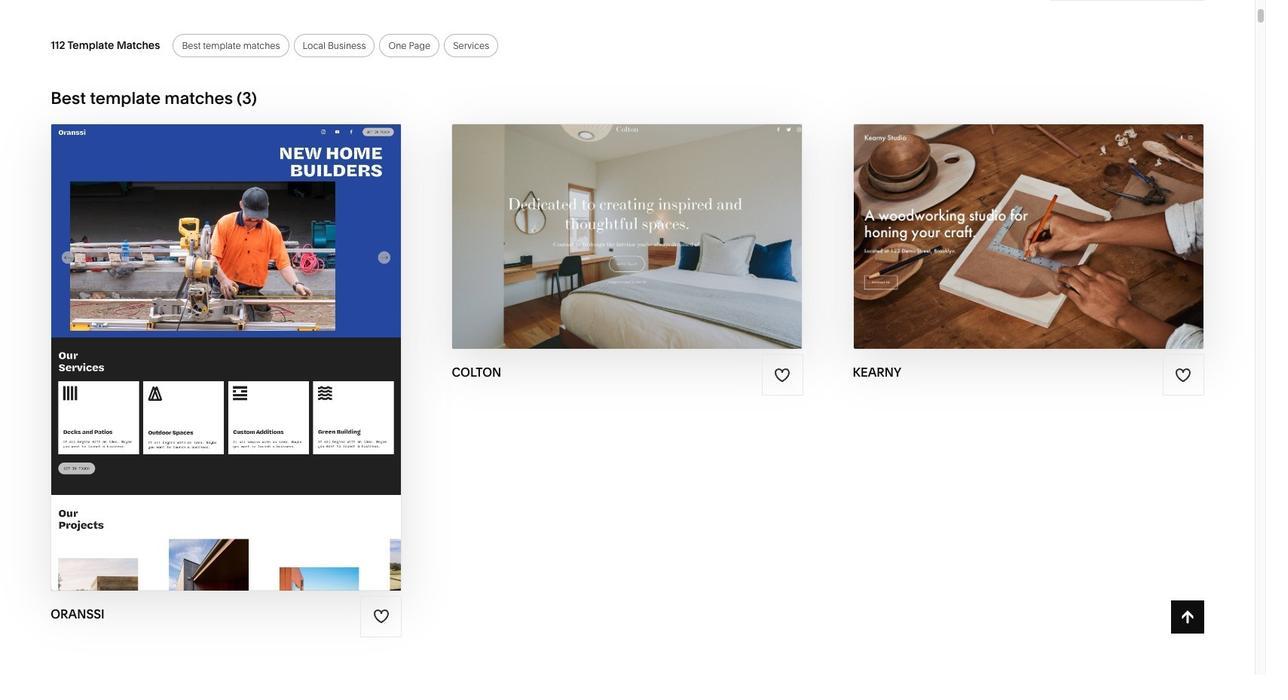 Task type: vqa. For each thing, say whether or not it's contained in the screenshot.
Sell related to Sell online courses
no



Task type: describe. For each thing, give the bounding box(es) containing it.
add oranssi to your favorites list image
[[373, 609, 390, 625]]

back to top image
[[1180, 609, 1196, 626]]

kearny image
[[854, 124, 1204, 349]]

oranssi image
[[51, 124, 401, 591]]



Task type: locate. For each thing, give the bounding box(es) containing it.
colton image
[[453, 124, 803, 349]]

add colton to your favorites list image
[[774, 367, 791, 384]]



